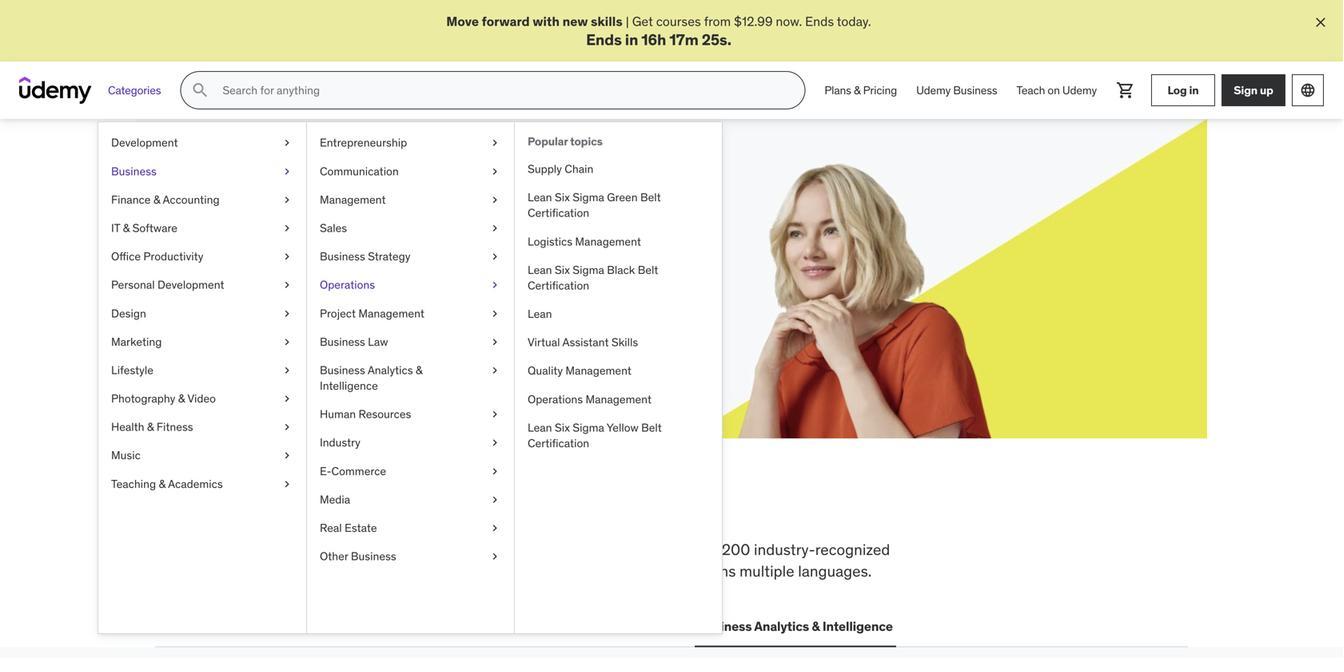 Task type: vqa. For each thing, say whether or not it's contained in the screenshot.
xsmall image associated with Business Analytics & Intelligence
yes



Task type: locate. For each thing, give the bounding box(es) containing it.
covering
[[155, 541, 216, 560]]

future
[[394, 189, 472, 222]]

business down business law
[[320, 363, 365, 378]]

business law link
[[307, 328, 514, 357]]

logistics management
[[528, 235, 641, 249]]

0 vertical spatial belt
[[641, 190, 661, 205]]

health & fitness link
[[98, 414, 306, 442]]

0 vertical spatial in
[[625, 30, 638, 49]]

0 horizontal spatial udemy
[[917, 83, 951, 97]]

2 vertical spatial six
[[555, 421, 570, 435]]

xsmall image inside sales link
[[489, 221, 501, 236]]

submit search image
[[191, 81, 210, 100]]

0 horizontal spatial business analytics & intelligence
[[320, 363, 423, 393]]

Search for anything text field
[[219, 77, 786, 104]]

your up sale
[[259, 228, 283, 245]]

xsmall image
[[281, 135, 293, 151], [489, 164, 501, 179], [281, 221, 293, 236], [489, 306, 501, 322], [281, 391, 293, 407], [281, 420, 293, 436], [489, 436, 501, 451], [281, 448, 293, 464], [489, 464, 501, 480], [281, 477, 293, 493], [489, 493, 501, 508]]

lean inside lean six sigma yellow belt certification
[[528, 421, 552, 435]]

xsmall image inside it & software link
[[281, 221, 293, 236]]

technical
[[397, 541, 459, 560]]

0 horizontal spatial operations
[[320, 278, 375, 292]]

0 vertical spatial skills
[[213, 189, 284, 222]]

lean inside the lean six sigma black belt certification
[[528, 263, 552, 277]]

xsmall image for project management
[[489, 306, 501, 322]]

xsmall image for design
[[281, 306, 293, 322]]

1 vertical spatial with
[[340, 228, 364, 245]]

a
[[367, 228, 374, 245]]

1 vertical spatial certification
[[528, 279, 589, 293]]

little
[[454, 228, 479, 245]]

business strategy
[[320, 250, 411, 264]]

1 lean from the top
[[528, 190, 552, 205]]

1 horizontal spatial with
[[533, 13, 560, 30]]

1 vertical spatial development
[[158, 278, 224, 292]]

science
[[517, 619, 565, 635]]

2 vertical spatial development
[[188, 619, 268, 635]]

certification for lean six sigma black belt certification
[[528, 279, 589, 293]]

xsmall image inside teaching & academics 'link'
[[281, 477, 293, 493]]

to
[[380, 541, 393, 560]]

0 vertical spatial with
[[533, 13, 560, 30]]

including
[[511, 541, 573, 560]]

1 horizontal spatial it
[[287, 619, 298, 635]]

today. right 'now.'
[[837, 13, 871, 30]]

lean for lean six sigma green belt certification
[[528, 190, 552, 205]]

1 horizontal spatial business analytics & intelligence
[[698, 619, 893, 635]]

lean for lean six sigma black belt certification
[[528, 263, 552, 277]]

recognized
[[815, 541, 890, 560]]

for up and
[[667, 541, 686, 560]]

close image
[[1313, 14, 1329, 30]]

ends down the new at the top of the page
[[586, 30, 622, 49]]

it & software
[[111, 221, 178, 235]]

udemy business link
[[907, 71, 1007, 110]]

workplace
[[269, 541, 339, 560]]

with inside skills for your future expand your potential with a course for as little as $12.99. sale ends today.
[[340, 228, 364, 245]]

communication
[[320, 164, 399, 179], [584, 619, 679, 635]]

business up "finance" on the top left of the page
[[111, 164, 157, 179]]

xsmall image for finance & accounting
[[281, 192, 293, 208]]

management up the black
[[575, 235, 641, 249]]

2 vertical spatial belt
[[641, 421, 662, 435]]

0 vertical spatial development
[[111, 136, 178, 150]]

supply chain
[[528, 162, 594, 176]]

skills
[[591, 13, 623, 30], [265, 488, 351, 530], [342, 541, 376, 560]]

management up the operations management at left
[[566, 364, 632, 378]]

& left video
[[178, 392, 185, 406]]

communication for communication link
[[320, 164, 399, 179]]

1 six from the top
[[555, 190, 570, 205]]

real estate link
[[307, 515, 514, 543]]

human
[[320, 408, 356, 422]]

0 vertical spatial your
[[331, 189, 389, 222]]

& inside teaching & academics 'link'
[[159, 477, 166, 492]]

0 vertical spatial sigma
[[573, 190, 604, 205]]

xsmall image inside music 'link'
[[281, 448, 293, 464]]

1 vertical spatial intelligence
[[823, 619, 893, 635]]

certification down the logistics
[[528, 279, 589, 293]]

1 horizontal spatial for
[[419, 228, 435, 245]]

3 lean from the top
[[528, 307, 552, 322]]

development inside "personal development" link
[[158, 278, 224, 292]]

xsmall image for communication
[[489, 164, 501, 179]]

& inside business analytics & intelligence button
[[812, 619, 820, 635]]

management up law
[[359, 306, 425, 321]]

analytics inside button
[[754, 619, 809, 635]]

lean down supply
[[528, 190, 552, 205]]

xsmall image inside finance & accounting link
[[281, 192, 293, 208]]

sigma down logistics management
[[573, 263, 604, 277]]

management down quality management 'link'
[[586, 393, 652, 407]]

0 horizontal spatial communication
[[320, 164, 399, 179]]

sigma inside lean six sigma green belt certification
[[573, 190, 604, 205]]

0 vertical spatial certification
[[528, 206, 589, 220]]

business analytics & intelligence inside 'link'
[[320, 363, 423, 393]]

business down spans
[[698, 619, 752, 635]]

xsmall image inside 'other business' link
[[489, 549, 501, 565]]

3 sigma from the top
[[573, 421, 604, 435]]

& down business law link on the left
[[416, 363, 423, 378]]

skills left '|'
[[591, 13, 623, 30]]

& for software
[[123, 221, 130, 235]]

lean inside lean six sigma green belt certification
[[528, 190, 552, 205]]

development inside web development button
[[188, 619, 268, 635]]

in inside move forward with new skills | get courses from $12.99 now. ends today. ends in 16h 17m 25s .
[[625, 30, 638, 49]]

xsmall image for other business
[[489, 549, 501, 565]]

xsmall image for sales
[[489, 221, 501, 236]]

1 vertical spatial sigma
[[573, 263, 604, 277]]

xsmall image inside office productivity link
[[281, 249, 293, 265]]

categories
[[108, 83, 161, 97]]

xsmall image for teaching & academics
[[281, 477, 293, 493]]

3 six from the top
[[555, 421, 570, 435]]

as right little
[[482, 228, 495, 245]]

e-commerce
[[320, 464, 386, 479]]

& up the office
[[123, 221, 130, 235]]

intelligence
[[320, 379, 378, 393], [823, 619, 893, 635]]

udemy image
[[19, 77, 92, 104]]

xsmall image for lifestyle
[[281, 363, 293, 379]]

six inside the lean six sigma black belt certification
[[555, 263, 570, 277]]

finance & accounting link
[[98, 186, 306, 214]]

0 horizontal spatial it
[[111, 221, 120, 235]]

get
[[632, 13, 653, 30]]

finance
[[111, 193, 151, 207]]

& for accounting
[[153, 193, 160, 207]]

communication inside button
[[584, 619, 679, 635]]

xsmall image inside communication link
[[489, 164, 501, 179]]

covering critical workplace skills to technical topics, including prep content for over 200 industry-recognized certifications, our catalog supports well-rounded professional development and spans multiple languages.
[[155, 541, 890, 581]]

skills down lean link
[[612, 336, 638, 350]]

xsmall image for development
[[281, 135, 293, 151]]

udemy right pricing
[[917, 83, 951, 97]]

sign
[[1234, 83, 1258, 97]]

xsmall image inside "lifestyle" link
[[281, 363, 293, 379]]

0 horizontal spatial intelligence
[[320, 379, 378, 393]]

sign up
[[1234, 83, 1274, 97]]

industry
[[320, 436, 361, 450]]

4 lean from the top
[[528, 421, 552, 435]]

& inside finance & accounting link
[[153, 193, 160, 207]]

xsmall image inside "human resources" link
[[489, 407, 501, 423]]

certification inside the lean six sigma black belt certification
[[528, 279, 589, 293]]

0 vertical spatial today.
[[837, 13, 871, 30]]

intelligence inside the business analytics & intelligence
[[320, 379, 378, 393]]

rounded
[[428, 562, 484, 581]]

0 vertical spatial skills
[[591, 13, 623, 30]]

xsmall image inside the health & fitness link
[[281, 420, 293, 436]]

lean six sigma black belt certification
[[528, 263, 659, 293]]

xsmall image inside business link
[[281, 164, 293, 179]]

xsmall image inside photography & video link
[[281, 391, 293, 407]]

shopping cart with 0 items image
[[1116, 81, 1136, 100]]

0 horizontal spatial today.
[[316, 246, 350, 263]]

sigma down the operations management at left
[[573, 421, 604, 435]]

management inside 'link'
[[566, 364, 632, 378]]

1 vertical spatial it
[[287, 619, 298, 635]]

it for it & software
[[111, 221, 120, 235]]

certification up the logistics
[[528, 206, 589, 220]]

sigma inside the lean six sigma black belt certification
[[573, 263, 604, 277]]

lean six sigma green belt certification
[[528, 190, 661, 220]]

for right the course
[[419, 228, 435, 245]]

six down the logistics
[[555, 263, 570, 277]]

courses
[[656, 13, 701, 30]]

$12.99.
[[213, 246, 254, 263]]

office productivity link
[[98, 243, 306, 271]]

xsmall image for industry
[[489, 436, 501, 451]]

0 vertical spatial operations
[[320, 278, 375, 292]]

six for lean six sigma black belt certification
[[555, 263, 570, 277]]

0 vertical spatial six
[[555, 190, 570, 205]]

all the skills you need in one place
[[155, 488, 688, 530]]

1 vertical spatial six
[[555, 263, 570, 277]]

intelligence inside button
[[823, 619, 893, 635]]

1 horizontal spatial skills
[[612, 336, 638, 350]]

communication down entrepreneurship
[[320, 164, 399, 179]]

skills up expand
[[213, 189, 284, 222]]

2 udemy from the left
[[1063, 83, 1097, 97]]

quality management link
[[515, 357, 722, 386]]

software
[[132, 221, 178, 235]]

operations management link
[[515, 386, 722, 414]]

2 six from the top
[[555, 263, 570, 277]]

operations down quality
[[528, 393, 583, 407]]

certification inside lean six sigma yellow belt certification
[[528, 437, 589, 451]]

business analytics & intelligence for the business analytics & intelligence 'link' at the left bottom of the page
[[320, 363, 423, 393]]

1 sigma from the top
[[573, 190, 604, 205]]

today. down sales
[[316, 246, 350, 263]]

0 vertical spatial intelligence
[[320, 379, 378, 393]]

six down the operations management at left
[[555, 421, 570, 435]]

1 certification from the top
[[528, 206, 589, 220]]

2 horizontal spatial in
[[1190, 83, 1199, 97]]

teach on udemy
[[1017, 83, 1097, 97]]

ends
[[805, 13, 834, 30], [586, 30, 622, 49]]

quality management
[[528, 364, 632, 378]]

for up potential
[[289, 189, 327, 222]]

3 certification from the top
[[528, 437, 589, 451]]

& right plans
[[854, 83, 861, 97]]

2 lean from the top
[[528, 263, 552, 277]]

belt right the black
[[638, 263, 659, 277]]

certification inside lean six sigma green belt certification
[[528, 206, 589, 220]]

& inside the health & fitness link
[[147, 420, 154, 435]]

personal development link
[[98, 271, 306, 300]]

& inside photography & video link
[[178, 392, 185, 406]]

certification for lean six sigma yellow belt certification
[[528, 437, 589, 451]]

data
[[486, 619, 514, 635]]

analytics for business analytics & intelligence button
[[754, 619, 809, 635]]

languages.
[[798, 562, 872, 581]]

0 vertical spatial it
[[111, 221, 120, 235]]

1 vertical spatial skills
[[612, 336, 638, 350]]

business down sales
[[320, 250, 365, 264]]

2 vertical spatial in
[[503, 488, 535, 530]]

ends right 'now.'
[[805, 13, 834, 30]]

potential
[[286, 228, 337, 245]]

0 horizontal spatial as
[[438, 228, 451, 245]]

business left teach
[[954, 83, 998, 97]]

xsmall image
[[489, 135, 501, 151], [281, 164, 293, 179], [281, 192, 293, 208], [489, 192, 501, 208], [489, 221, 501, 236], [281, 249, 293, 265], [489, 249, 501, 265], [281, 278, 293, 293], [489, 278, 501, 293], [281, 306, 293, 322], [281, 335, 293, 350], [489, 335, 501, 350], [281, 363, 293, 379], [489, 363, 501, 379], [489, 407, 501, 423], [489, 521, 501, 537], [489, 549, 501, 565]]

skills inside covering critical workplace skills to technical topics, including prep content for over 200 industry-recognized certifications, our catalog supports well-rounded professional development and spans multiple languages.
[[342, 541, 376, 560]]

it up the office
[[111, 221, 120, 235]]

business law
[[320, 335, 388, 349]]

& right "health"
[[147, 420, 154, 435]]

1 vertical spatial operations
[[528, 393, 583, 407]]

1 horizontal spatial udemy
[[1063, 83, 1097, 97]]

professional
[[488, 562, 571, 581]]

in down '|'
[[625, 30, 638, 49]]

as left little
[[438, 228, 451, 245]]

human resources link
[[307, 401, 514, 429]]

skills down e-
[[265, 488, 351, 530]]

belt right yellow
[[641, 421, 662, 435]]

& right teaching
[[159, 477, 166, 492]]

0 horizontal spatial with
[[340, 228, 364, 245]]

0 vertical spatial communication
[[320, 164, 399, 179]]

development
[[575, 562, 663, 581]]

xsmall image inside "industry" link
[[489, 436, 501, 451]]

six down supply chain
[[555, 190, 570, 205]]

xsmall image for health & fitness
[[281, 420, 293, 436]]

lean down the logistics
[[528, 263, 552, 277]]

development inside development link
[[111, 136, 178, 150]]

belt inside the lean six sigma black belt certification
[[638, 263, 659, 277]]

log in
[[1168, 83, 1199, 97]]

1 horizontal spatial intelligence
[[823, 619, 893, 635]]

it certifications
[[287, 619, 382, 635]]

2 certification from the top
[[528, 279, 589, 293]]

six inside lean six sigma green belt certification
[[555, 190, 570, 205]]

1 horizontal spatial communication
[[584, 619, 679, 635]]

operations up the project at the left top of page
[[320, 278, 375, 292]]

1 vertical spatial belt
[[638, 263, 659, 277]]

& inside it & software link
[[123, 221, 130, 235]]

sales
[[320, 221, 347, 235]]

lean down quality
[[528, 421, 552, 435]]

belt for lean six sigma green belt certification
[[641, 190, 661, 205]]

1 horizontal spatial in
[[625, 30, 638, 49]]

skills up supports
[[342, 541, 376, 560]]

2 sigma from the top
[[573, 263, 604, 277]]

your up a
[[331, 189, 389, 222]]

sigma down chain
[[573, 190, 604, 205]]

spans
[[696, 562, 736, 581]]

quality
[[528, 364, 563, 378]]

it left certifications
[[287, 619, 298, 635]]

in up "including"
[[503, 488, 535, 530]]

xsmall image inside e-commerce link
[[489, 464, 501, 480]]

xsmall image inside design link
[[281, 306, 293, 322]]

it inside button
[[287, 619, 298, 635]]

marketing link
[[98, 328, 306, 357]]

development down categories dropdown button
[[111, 136, 178, 150]]

business analytics & intelligence up human resources
[[320, 363, 423, 393]]

lean six sigma green belt certification link
[[515, 184, 722, 228]]

development right web
[[188, 619, 268, 635]]

1 vertical spatial business analytics & intelligence
[[698, 619, 893, 635]]

intelligence up human
[[320, 379, 378, 393]]

office
[[111, 250, 141, 264]]

xsmall image for operations
[[489, 278, 501, 293]]

1 vertical spatial your
[[259, 228, 283, 245]]

photography & video
[[111, 392, 216, 406]]

project management link
[[307, 300, 514, 328]]

xsmall image inside entrepreneurship link
[[489, 135, 501, 151]]

sigma inside lean six sigma yellow belt certification
[[573, 421, 604, 435]]

0 horizontal spatial analytics
[[368, 363, 413, 378]]

green
[[607, 190, 638, 205]]

in
[[625, 30, 638, 49], [1190, 83, 1199, 97], [503, 488, 535, 530]]

six inside lean six sigma yellow belt certification
[[555, 421, 570, 435]]

personal development
[[111, 278, 224, 292]]

xsmall image inside development link
[[281, 135, 293, 151]]

belt inside lean six sigma yellow belt certification
[[641, 421, 662, 435]]

udemy right on
[[1063, 83, 1097, 97]]

development for personal
[[158, 278, 224, 292]]

xsmall image inside "personal development" link
[[281, 278, 293, 293]]

2 vertical spatial sigma
[[573, 421, 604, 435]]

business down estate
[[351, 550, 396, 564]]

analytics down multiple
[[754, 619, 809, 635]]

lean up virtual
[[528, 307, 552, 322]]

belt
[[641, 190, 661, 205], [638, 263, 659, 277], [641, 421, 662, 435]]

for inside covering critical workplace skills to technical topics, including prep content for over 200 industry-recognized certifications, our catalog supports well-rounded professional development and spans multiple languages.
[[667, 541, 686, 560]]

communication for the communication button
[[584, 619, 679, 635]]

belt for lean six sigma black belt certification
[[638, 263, 659, 277]]

analytics inside the business analytics & intelligence
[[368, 363, 413, 378]]

2 horizontal spatial for
[[667, 541, 686, 560]]

& right "finance" on the top left of the page
[[153, 193, 160, 207]]

xsmall image inside the operations link
[[489, 278, 501, 293]]

business inside button
[[698, 619, 752, 635]]

supports
[[331, 562, 391, 581]]

xsmall image inside business strategy link
[[489, 249, 501, 265]]

business analytics & intelligence down multiple
[[698, 619, 893, 635]]

xsmall image for business
[[281, 164, 293, 179]]

2 vertical spatial skills
[[342, 541, 376, 560]]

1 vertical spatial analytics
[[754, 619, 809, 635]]

in right log
[[1190, 83, 1199, 97]]

1 horizontal spatial today.
[[837, 13, 871, 30]]

xsmall image for management
[[489, 192, 501, 208]]

development down office productivity link
[[158, 278, 224, 292]]

business analytics & intelligence inside business analytics & intelligence button
[[698, 619, 893, 635]]

operations for operations
[[320, 278, 375, 292]]

fitness
[[157, 420, 193, 435]]

forward
[[482, 13, 530, 30]]

1 horizontal spatial as
[[482, 228, 495, 245]]

on
[[1048, 83, 1060, 97]]

1 horizontal spatial analytics
[[754, 619, 809, 635]]

xsmall image inside real estate link
[[489, 521, 501, 537]]

0 vertical spatial analytics
[[368, 363, 413, 378]]

analytics down law
[[368, 363, 413, 378]]

1 as from the left
[[438, 228, 451, 245]]

communication button
[[581, 608, 682, 646]]

with inside move forward with new skills | get courses from $12.99 now. ends today. ends in 16h 17m 25s .
[[533, 13, 560, 30]]

0 horizontal spatial skills
[[213, 189, 284, 222]]

xsmall image inside media link
[[489, 493, 501, 508]]

xsmall image inside marketing "link"
[[281, 335, 293, 350]]

with left a
[[340, 228, 364, 245]]

teaching
[[111, 477, 156, 492]]

2 vertical spatial for
[[667, 541, 686, 560]]

intelligence down languages.
[[823, 619, 893, 635]]

over
[[689, 541, 718, 560]]

e-
[[320, 464, 332, 479]]

belt inside lean six sigma green belt certification
[[641, 190, 661, 205]]

our
[[251, 562, 273, 581]]

business analytics & intelligence
[[320, 363, 423, 393], [698, 619, 893, 635]]

xsmall image inside management link
[[489, 192, 501, 208]]

certification down the operations management at left
[[528, 437, 589, 451]]

1 vertical spatial for
[[419, 228, 435, 245]]

1 vertical spatial communication
[[584, 619, 679, 635]]

& inside the business analytics & intelligence
[[416, 363, 423, 378]]

health & fitness
[[111, 420, 193, 435]]

xsmall image for business strategy
[[489, 249, 501, 265]]

2 vertical spatial certification
[[528, 437, 589, 451]]

& down languages.
[[812, 619, 820, 635]]

productivity
[[143, 250, 203, 264]]

& inside the plans & pricing link
[[854, 83, 861, 97]]

xsmall image inside project management link
[[489, 306, 501, 322]]

belt right green
[[641, 190, 661, 205]]

virtual assistant skills
[[528, 336, 638, 350]]

xsmall image inside the business analytics & intelligence 'link'
[[489, 363, 501, 379]]

xsmall image for e-commerce
[[489, 464, 501, 480]]

with left the new at the top of the page
[[533, 13, 560, 30]]

xsmall image inside business law link
[[489, 335, 501, 350]]

1 horizontal spatial operations
[[528, 393, 583, 407]]

for
[[289, 189, 327, 222], [419, 228, 435, 245], [667, 541, 686, 560]]

sigma for green
[[573, 190, 604, 205]]

0 horizontal spatial for
[[289, 189, 327, 222]]

1 vertical spatial today.
[[316, 246, 350, 263]]

logistics management link
[[515, 228, 722, 256]]

0 vertical spatial business analytics & intelligence
[[320, 363, 423, 393]]

communication down development
[[584, 619, 679, 635]]

$12.99
[[734, 13, 773, 30]]



Task type: describe. For each thing, give the bounding box(es) containing it.
sigma for black
[[573, 263, 604, 277]]

intelligence for business analytics & intelligence button
[[823, 619, 893, 635]]

skills inside skills for your future expand your potential with a course for as little as $12.99. sale ends today.
[[213, 189, 284, 222]]

xsmall image for office productivity
[[281, 249, 293, 265]]

assistant
[[563, 336, 609, 350]]

the
[[208, 488, 259, 530]]

chain
[[565, 162, 594, 176]]

course
[[377, 228, 416, 245]]

lean for lean six sigma yellow belt certification
[[528, 421, 552, 435]]

up
[[1260, 83, 1274, 97]]

operations for operations management
[[528, 393, 583, 407]]

management for logistics management
[[575, 235, 641, 249]]

entrepreneurship
[[320, 136, 407, 150]]

industry link
[[307, 429, 514, 458]]

management link
[[307, 186, 514, 214]]

xsmall image for entrepreneurship
[[489, 135, 501, 151]]

xsmall image for marketing
[[281, 335, 293, 350]]

content
[[611, 541, 663, 560]]

& for pricing
[[854, 83, 861, 97]]

development for web
[[188, 619, 268, 635]]

media link
[[307, 486, 514, 515]]

logistics
[[528, 235, 573, 249]]

academics
[[168, 477, 223, 492]]

lifestyle link
[[98, 357, 306, 385]]

16h 17m 25s
[[642, 30, 727, 49]]

xsmall image for music
[[281, 448, 293, 464]]

sale
[[257, 246, 282, 263]]

entrepreneurship link
[[307, 129, 514, 157]]

sigma for yellow
[[573, 421, 604, 435]]

|
[[626, 13, 629, 30]]

.
[[727, 30, 732, 49]]

human resources
[[320, 408, 411, 422]]

business down the project at the left top of page
[[320, 335, 365, 349]]

log
[[1168, 83, 1187, 97]]

lean six sigma black belt certification link
[[515, 256, 722, 300]]

industry-
[[754, 541, 815, 560]]

finance & accounting
[[111, 193, 220, 207]]

it for it certifications
[[287, 619, 298, 635]]

0 horizontal spatial ends
[[586, 30, 622, 49]]

photography & video link
[[98, 385, 306, 414]]

choose a language image
[[1300, 83, 1316, 99]]

0 vertical spatial for
[[289, 189, 327, 222]]

& for video
[[178, 392, 185, 406]]

video
[[187, 392, 216, 406]]

virtual
[[528, 336, 560, 350]]

& for academics
[[159, 477, 166, 492]]

leadership button
[[398, 608, 470, 646]]

marketing
[[111, 335, 162, 349]]

xsmall image for it & software
[[281, 221, 293, 236]]

operations link
[[307, 271, 514, 300]]

1 horizontal spatial ends
[[805, 13, 834, 30]]

business strategy link
[[307, 243, 514, 271]]

lean for lean
[[528, 307, 552, 322]]

2 as from the left
[[482, 228, 495, 245]]

communication link
[[307, 157, 514, 186]]

management up sales
[[320, 193, 386, 207]]

commerce
[[331, 464, 386, 479]]

ends
[[285, 246, 313, 263]]

personal
[[111, 278, 155, 292]]

popular topics
[[528, 135, 603, 149]]

xsmall image for personal development
[[281, 278, 293, 293]]

move
[[446, 13, 479, 30]]

multiple
[[740, 562, 795, 581]]

certification for lean six sigma green belt certification
[[528, 206, 589, 220]]

law
[[368, 335, 388, 349]]

today. inside skills for your future expand your potential with a course for as little as $12.99. sale ends today.
[[316, 246, 350, 263]]

1 vertical spatial skills
[[265, 488, 351, 530]]

music
[[111, 449, 141, 463]]

lean six sigma yellow belt certification link
[[515, 414, 722, 458]]

0 horizontal spatial in
[[503, 488, 535, 530]]

critical
[[220, 541, 265, 560]]

management for quality management
[[566, 364, 632, 378]]

xsmall image for business analytics & intelligence
[[489, 363, 501, 379]]

place
[[604, 488, 688, 530]]

business link
[[98, 157, 306, 186]]

photography
[[111, 392, 175, 406]]

pricing
[[863, 83, 897, 97]]

for for your
[[419, 228, 435, 245]]

well-
[[394, 562, 428, 581]]

supply chain link
[[515, 155, 722, 184]]

one
[[541, 488, 598, 530]]

1 vertical spatial in
[[1190, 83, 1199, 97]]

xsmall image for business law
[[489, 335, 501, 350]]

business analytics & intelligence for business analytics & intelligence button
[[698, 619, 893, 635]]

skills for your future expand your potential with a course for as little as $12.99. sale ends today.
[[213, 189, 495, 263]]

teach on udemy link
[[1007, 71, 1107, 110]]

leadership
[[401, 619, 467, 635]]

music link
[[98, 442, 306, 470]]

other business
[[320, 550, 396, 564]]

management for operations management
[[586, 393, 652, 407]]

belt for lean six sigma yellow belt certification
[[641, 421, 662, 435]]

six for lean six sigma yellow belt certification
[[555, 421, 570, 435]]

0 horizontal spatial your
[[259, 228, 283, 245]]

project management
[[320, 306, 425, 321]]

accounting
[[163, 193, 220, 207]]

analytics for the business analytics & intelligence 'link' at the left bottom of the page
[[368, 363, 413, 378]]

web development
[[158, 619, 268, 635]]

data science
[[486, 619, 565, 635]]

lifestyle
[[111, 363, 153, 378]]

plans
[[825, 83, 852, 97]]

categories button
[[98, 71, 171, 110]]

& for fitness
[[147, 420, 154, 435]]

plans & pricing link
[[815, 71, 907, 110]]

yellow
[[607, 421, 639, 435]]

project
[[320, 306, 356, 321]]

operations element
[[514, 123, 722, 634]]

business inside the business analytics & intelligence
[[320, 363, 365, 378]]

six for lean six sigma green belt certification
[[555, 190, 570, 205]]

xsmall image for media
[[489, 493, 501, 508]]

1 udemy from the left
[[917, 83, 951, 97]]

skills inside move forward with new skills | get courses from $12.99 now. ends today. ends in 16h 17m 25s .
[[591, 13, 623, 30]]

management for project management
[[359, 306, 425, 321]]

topics
[[570, 135, 603, 149]]

strategy
[[368, 250, 411, 264]]

business analytics & intelligence button
[[695, 608, 896, 646]]

xsmall image for photography & video
[[281, 391, 293, 407]]

skills inside operations element
[[612, 336, 638, 350]]

200
[[722, 541, 750, 560]]

intelligence for the business analytics & intelligence 'link' at the left bottom of the page
[[320, 379, 378, 393]]

teach
[[1017, 83, 1045, 97]]

1 horizontal spatial your
[[331, 189, 389, 222]]

log in link
[[1152, 75, 1216, 107]]

for for workplace
[[667, 541, 686, 560]]

teaching & academics link
[[98, 470, 306, 499]]

today. inside move forward with new skills | get courses from $12.99 now. ends today. ends in 16h 17m 25s .
[[837, 13, 871, 30]]

teaching & academics
[[111, 477, 223, 492]]

it certifications button
[[284, 608, 385, 646]]

xsmall image for real estate
[[489, 521, 501, 537]]

need
[[421, 488, 497, 530]]

xsmall image for human resources
[[489, 407, 501, 423]]



